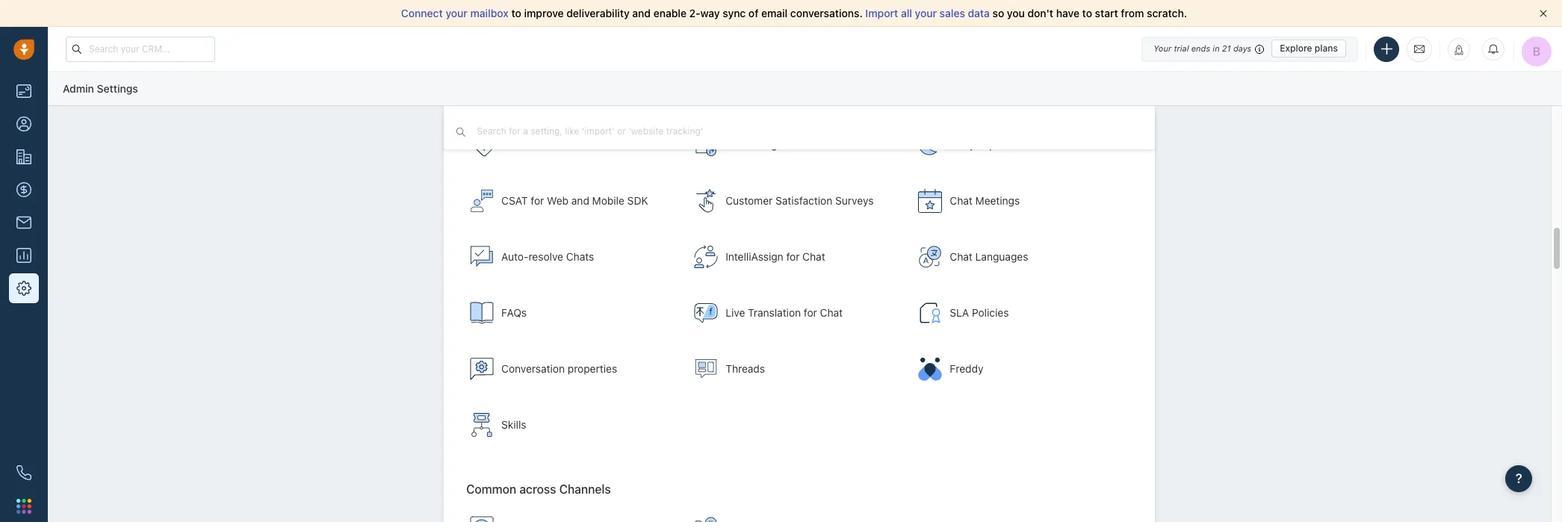 Task type: vqa. For each thing, say whether or not it's contained in the screenshot.
auto-assign chats to groups based on preset rules, events, filters, keywords image
yes



Task type: describe. For each thing, give the bounding box(es) containing it.
csat
[[502, 194, 528, 207]]

customer satisfaction surveys link
[[687, 175, 905, 227]]

connect your mailbox to improve deliverability and enable 2-way sync of email conversations. import all your sales data so you don't have to start from scratch.
[[401, 7, 1188, 19]]

book meetings while you chat by integrating with google calendar image
[[919, 189, 943, 213]]

way
[[701, 7, 720, 19]]

so
[[993, 7, 1005, 19]]

threads
[[726, 363, 765, 375]]

satisfaction
[[776, 194, 833, 207]]

auto-assign chats to groups based on preset rules, events, filters, keywords image
[[694, 133, 718, 157]]

chat inside live translation for chat link
[[820, 307, 843, 319]]

away experience link
[[911, 119, 1129, 171]]

scratch.
[[1147, 7, 1188, 19]]

initiate discussions from conversations and tasks with agents or collaborators image
[[694, 357, 718, 381]]

of
[[749, 7, 759, 19]]

conversation labels
[[502, 138, 599, 151]]

deliverability
[[567, 7, 630, 19]]

away
[[950, 138, 975, 151]]

chat meetings link
[[911, 175, 1129, 227]]

mailbox
[[470, 7, 509, 19]]

freddy
[[950, 363, 984, 375]]

assign chats the smart way, based on user's skill level and workload image
[[694, 245, 718, 269]]

denotes whether your agents are available on different communication channels image
[[694, 516, 718, 522]]

create support articles that answer frequently asked questions in detail image
[[470, 301, 494, 325]]

conversations.
[[791, 7, 863, 19]]

connect
[[401, 7, 443, 19]]

route and prioritize conversations automatically based on agents' skills image
[[470, 413, 494, 437]]

conversation properties link
[[463, 343, 681, 396]]

web
[[547, 194, 569, 207]]

phone element
[[9, 458, 39, 488]]

mobile
[[592, 194, 625, 207]]

your
[[1154, 43, 1172, 53]]

from
[[1121, 7, 1145, 19]]

2 to from the left
[[1083, 7, 1093, 19]]

chat with visitors in 35+ languages; create faqs and topics too image
[[919, 245, 943, 269]]

sla
[[950, 307, 970, 319]]

have
[[1057, 7, 1080, 19]]

admin
[[63, 82, 94, 95]]

enable
[[654, 7, 687, 19]]

1 your from the left
[[446, 7, 468, 19]]

explore plans
[[1280, 43, 1339, 54]]

chat languages
[[950, 251, 1029, 263]]

auto-
[[502, 251, 529, 263]]

sdk
[[628, 194, 648, 207]]

21
[[1223, 43, 1231, 53]]

common
[[466, 483, 517, 496]]

what's new image
[[1454, 44, 1465, 55]]

plans
[[1315, 43, 1339, 54]]

2 horizontal spatial for
[[804, 307, 818, 319]]

automatically close idle chats to focus on active chats image
[[470, 245, 494, 269]]

auto-resolve chats link
[[463, 231, 681, 283]]

chat for chat assignment rules
[[726, 138, 749, 151]]

csat for web and mobile sdk
[[502, 194, 648, 207]]

experience
[[978, 138, 1032, 151]]

assignment
[[751, 138, 808, 151]]

import all your sales data link
[[866, 7, 993, 19]]

faqs link
[[463, 287, 681, 339]]

your trial ends in 21 days
[[1154, 43, 1252, 53]]

conversation properties
[[502, 363, 617, 375]]

across
[[520, 483, 556, 496]]

chat assignment rules link
[[687, 119, 905, 171]]

translation
[[748, 307, 801, 319]]

threads link
[[687, 343, 905, 396]]

chat assignment rules
[[726, 138, 838, 151]]

away experience
[[950, 138, 1032, 151]]

common across channels
[[466, 483, 611, 496]]

chat languages link
[[911, 231, 1129, 283]]

send quick surveys and get instant csat ratings from customers image
[[470, 189, 494, 213]]

faqs
[[502, 307, 527, 319]]

days
[[1234, 43, 1252, 53]]

start
[[1095, 7, 1119, 19]]

sales
[[940, 7, 965, 19]]

intelliassign for chat
[[726, 251, 826, 263]]

chat for chat languages
[[950, 251, 973, 263]]



Task type: locate. For each thing, give the bounding box(es) containing it.
to left start at the top of the page
[[1083, 7, 1093, 19]]

1 vertical spatial for
[[787, 251, 800, 263]]

2-
[[690, 7, 701, 19]]

conversation for conversation labels
[[502, 138, 565, 151]]

freshworks switcher image
[[16, 499, 31, 514]]

for right translation
[[804, 307, 818, 319]]

all
[[901, 7, 912, 19]]

1 horizontal spatial for
[[787, 251, 800, 263]]

sla policies link
[[911, 287, 1129, 339]]

and left enable
[[633, 7, 651, 19]]

chat down satisfaction
[[803, 251, 826, 263]]

chat right translation
[[820, 307, 843, 319]]

policies
[[972, 307, 1009, 319]]

intelliassign
[[726, 251, 784, 263]]

1 to from the left
[[512, 7, 522, 19]]

for for intelliassign
[[787, 251, 800, 263]]

for
[[531, 194, 544, 207], [787, 251, 800, 263], [804, 307, 818, 319]]

rules
[[811, 138, 838, 151]]

email
[[762, 7, 788, 19]]

data
[[968, 7, 990, 19]]

skills link
[[463, 399, 681, 452]]

set up targets for agent to ensure timely responses to customers image
[[919, 301, 943, 325]]

ai engine to assist agents and admins to solve complex problems image
[[919, 357, 943, 381]]

phone image
[[16, 466, 31, 481]]

conversation left labels
[[502, 138, 565, 151]]

conversation right manage properties to categorize and keep track of your conversations icon
[[502, 363, 565, 375]]

in
[[1213, 43, 1220, 53]]

add working hours for different teams across time zones image
[[470, 516, 494, 522]]

explore plans link
[[1272, 40, 1347, 58]]

live
[[726, 307, 745, 319]]

conversation labels link
[[463, 119, 681, 171]]

0 horizontal spatial for
[[531, 194, 544, 207]]

meetings
[[976, 194, 1020, 207]]

admin settings
[[63, 82, 138, 95]]

customer satisfaction surveys
[[726, 194, 874, 207]]

0 vertical spatial conversation
[[502, 138, 565, 151]]

manage properties to categorize and keep track of your conversations image
[[470, 357, 494, 381]]

Search for a setting, like 'import' or 'website tracking' text field
[[476, 124, 751, 138]]

resolve
[[529, 251, 564, 263]]

2 conversation from the top
[[502, 363, 565, 375]]

close image
[[1540, 10, 1548, 17]]

your right all
[[915, 7, 937, 19]]

chat inside intelliassign for chat link
[[803, 251, 826, 263]]

1 conversation from the top
[[502, 138, 565, 151]]

sla policies
[[950, 307, 1009, 319]]

0 vertical spatial and
[[633, 7, 651, 19]]

conversation
[[502, 138, 565, 151], [502, 363, 565, 375]]

chat
[[726, 138, 749, 151], [950, 194, 973, 207], [803, 251, 826, 263], [950, 251, 973, 263], [820, 307, 843, 319]]

2 your from the left
[[915, 7, 937, 19]]

don't
[[1028, 7, 1054, 19]]

chat inside "chat assignment rules" link
[[726, 138, 749, 151]]

sync
[[723, 7, 746, 19]]

chat meetings
[[950, 194, 1020, 207]]

chat inside chat meetings link
[[950, 194, 973, 207]]

chat right book meetings while you chat by integrating with google calendar icon
[[950, 194, 973, 207]]

csat for web and mobile sdk link
[[463, 175, 681, 227]]

freddy link
[[911, 343, 1129, 396]]

intelliassign for chat link
[[687, 231, 905, 283]]

set responses when contacts ping outside office hours image
[[919, 133, 943, 157]]

0 vertical spatial for
[[531, 194, 544, 207]]

trial
[[1174, 43, 1189, 53]]

you
[[1007, 7, 1025, 19]]

chat inside chat languages link
[[950, 251, 973, 263]]

and
[[633, 7, 651, 19], [572, 194, 590, 207]]

chats
[[566, 251, 594, 263]]

collect csat surveys on whatsapp, instagram dm, and email image
[[694, 189, 718, 213]]

auto-resolve chats
[[502, 251, 594, 263]]

for right intelliassign
[[787, 251, 800, 263]]

customer
[[726, 194, 773, 207]]

2 vertical spatial for
[[804, 307, 818, 319]]

live translation for chat
[[726, 307, 843, 319]]

send email image
[[1415, 42, 1425, 55]]

ends
[[1192, 43, 1211, 53]]

chat for chat meetings
[[950, 194, 973, 207]]

add labels to categorize and keep track of conversations image
[[470, 133, 494, 157]]

0 horizontal spatial to
[[512, 7, 522, 19]]

improve
[[524, 7, 564, 19]]

1 vertical spatial conversation
[[502, 363, 565, 375]]

your
[[446, 7, 468, 19], [915, 7, 937, 19]]

for left web
[[531, 194, 544, 207]]

1 vertical spatial and
[[572, 194, 590, 207]]

explore
[[1280, 43, 1313, 54]]

labels
[[568, 138, 599, 151]]

settings
[[97, 82, 138, 95]]

skills
[[502, 419, 527, 431]]

live translation for chat link
[[687, 287, 905, 339]]

to
[[512, 7, 522, 19], [1083, 7, 1093, 19]]

properties
[[568, 363, 617, 375]]

and right web
[[572, 194, 590, 207]]

1 horizontal spatial and
[[633, 7, 651, 19]]

to right mailbox
[[512, 7, 522, 19]]

languages
[[976, 251, 1029, 263]]

surveys
[[836, 194, 874, 207]]

view conversations in your language, reply to contacts in theirs image
[[694, 301, 718, 325]]

conversation for conversation properties
[[502, 363, 565, 375]]

1 horizontal spatial your
[[915, 7, 937, 19]]

0 horizontal spatial and
[[572, 194, 590, 207]]

your left mailbox
[[446, 7, 468, 19]]

chat right auto-assign chats to groups based on preset rules, events, filters, keywords 'icon'
[[726, 138, 749, 151]]

channels
[[559, 483, 611, 496]]

for for csat
[[531, 194, 544, 207]]

1 horizontal spatial to
[[1083, 7, 1093, 19]]

0 horizontal spatial your
[[446, 7, 468, 19]]

import
[[866, 7, 899, 19]]

Search your CRM... text field
[[66, 36, 215, 62]]

connect your mailbox link
[[401, 7, 512, 19]]

chat right chat with visitors in 35+ languages; create faqs and topics too image
[[950, 251, 973, 263]]



